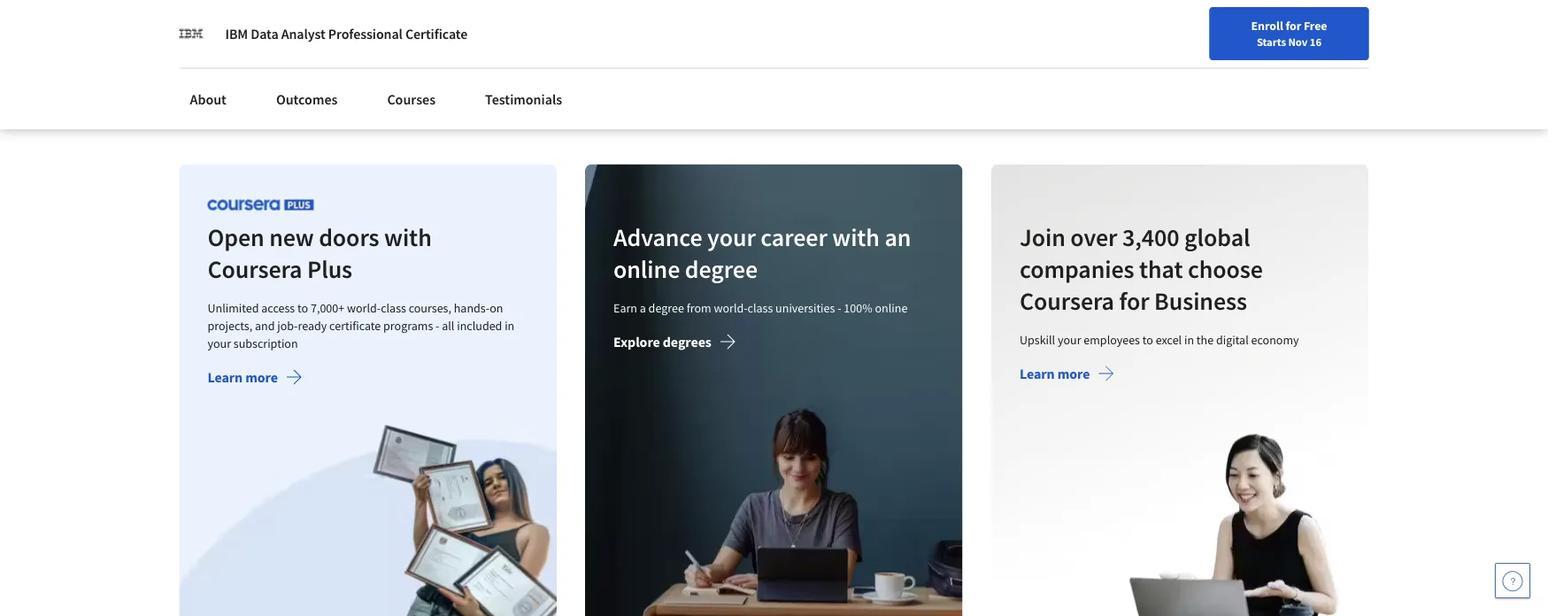 Task type: vqa. For each thing, say whether or not it's contained in the screenshot.
the topmost Coursera
yes



Task type: locate. For each thing, give the bounding box(es) containing it.
degree up the from
[[685, 253, 758, 284]]

7,000+
[[311, 300, 344, 315]]

0 vertical spatial online
[[614, 253, 680, 284]]

certificate
[[329, 317, 381, 333]]

ibm data analyst professional certificate
[[225, 25, 468, 42]]

degree
[[685, 253, 758, 284], [649, 300, 684, 315]]

1 horizontal spatial data
[[286, 15, 314, 33]]

- left 'all'
[[436, 317, 439, 333]]

degree inside advance your career with an online degree
[[685, 253, 758, 284]]

coursera inside join over 3,400 global companies that choose coursera for business
[[1019, 285, 1114, 316]]

100%
[[844, 300, 873, 315]]

degrees
[[663, 333, 712, 350]]

data right i at top left
[[251, 25, 278, 42]]

learn more link down the subscription
[[208, 368, 303, 390]]

over
[[1070, 221, 1117, 252]]

0 horizontal spatial for
[[266, 15, 283, 33]]

0 horizontal spatial learn more
[[208, 368, 278, 386]]

learn?
[[245, 33, 285, 51]]

learn
[[1019, 365, 1055, 382], [208, 368, 243, 386]]

nov
[[1288, 35, 1308, 49]]

1 class from the left
[[381, 300, 406, 315]]

16
[[1310, 35, 1322, 49]]

class left the universities
[[748, 300, 773, 315]]

1 horizontal spatial and
[[1150, 33, 1172, 51]]

for down that
[[1119, 285, 1149, 316]]

- left 100%
[[838, 300, 841, 315]]

digital
[[1216, 331, 1248, 347]]

economy
[[1251, 331, 1299, 347]]

class
[[381, 300, 406, 315], [748, 300, 773, 315]]

with inside the open new doors with coursera plus
[[384, 221, 432, 252]]

to left excel
[[1142, 331, 1153, 347]]

1 horizontal spatial coursera
[[1019, 285, 1114, 316]]

ibm image
[[179, 21, 204, 46]]

what
[[1086, 15, 1117, 33]]

included
[[457, 317, 502, 333]]

data right learn?
[[286, 15, 314, 33]]

- inside "unlimited access to 7,000+ world-class courses, hands-on projects, and job-ready certificate programs - all included in your subscription"
[[436, 317, 439, 333]]

in
[[505, 317, 514, 333], [1184, 331, 1194, 347]]

your right upskill
[[1058, 331, 1081, 347]]

coursera
[[208, 253, 302, 284], [1019, 285, 1114, 316]]

0 horizontal spatial with
[[384, 221, 432, 252]]

0 vertical spatial and
[[1150, 33, 1172, 51]]

-
[[838, 300, 841, 315], [436, 317, 439, 333]]

class up programs
[[381, 300, 406, 315]]

excel
[[1156, 331, 1182, 347]]

examples,
[[1086, 33, 1147, 51]]

2 class from the left
[[748, 300, 773, 315]]

None search field
[[252, 11, 677, 46]]

to up ready
[[297, 300, 308, 315]]

1 horizontal spatial to
[[1142, 331, 1153, 347]]

certificate
[[405, 25, 468, 42]]

online right 100%
[[875, 300, 908, 315]]

choose
[[1188, 253, 1263, 284]]

should
[[193, 33, 236, 51]]

with for career
[[832, 221, 880, 252]]

and left more
[[1150, 33, 1172, 51]]

learn more down the subscription
[[208, 368, 278, 386]]

0 horizontal spatial and
[[255, 317, 275, 333]]

for right 'r'
[[266, 15, 283, 33]]

and up the subscription
[[255, 317, 275, 333]]

projects,
[[208, 317, 252, 333]]

2 horizontal spatial your
[[1058, 331, 1081, 347]]

0 horizontal spatial your
[[208, 335, 231, 351]]

1 horizontal spatial your
[[707, 221, 756, 252]]

more down the subscription
[[245, 368, 278, 386]]

in right included
[[505, 317, 514, 333]]

for up nov
[[1286, 18, 1301, 34]]

0 horizontal spatial coursera
[[208, 253, 302, 284]]

which
[[372, 15, 409, 33]]

1 horizontal spatial online
[[875, 300, 908, 315]]

0 horizontal spatial to
[[297, 300, 308, 315]]

your inside "unlimited access to 7,000+ world-class courses, hands-on projects, and job-ready certificate programs - all included in your subscription"
[[208, 335, 231, 351]]

the
[[1196, 331, 1213, 347]]

with right doors
[[384, 221, 432, 252]]

0 horizontal spatial -
[[436, 317, 439, 333]]

your for upskill
[[1058, 331, 1081, 347]]

analyst
[[281, 25, 325, 42]]

0 horizontal spatial in
[[505, 317, 514, 333]]

1 vertical spatial coursera
[[1019, 285, 1114, 316]]

learn more link
[[1019, 365, 1115, 386], [208, 368, 303, 390]]

0 horizontal spatial more
[[245, 368, 278, 386]]

upskill
[[1019, 331, 1055, 347]]

or
[[240, 15, 252, 33]]

3,400
[[1122, 221, 1179, 252]]

a
[[640, 300, 646, 315]]

employees
[[1083, 331, 1140, 347]]

with inside advance your career with an online degree
[[832, 221, 880, 252]]

earn a degree from world-class universities - 100% online
[[614, 300, 908, 315]]

coursera down open
[[208, 253, 302, 284]]

online
[[614, 253, 680, 284], [875, 300, 908, 315]]

world-
[[347, 300, 381, 315], [714, 300, 748, 315]]

class inside "unlimited access to 7,000+ world-class courses, hands-on projects, and job-ready certificate programs - all included in your subscription"
[[381, 300, 406, 315]]

0 vertical spatial to
[[297, 300, 308, 315]]

0 horizontal spatial online
[[614, 253, 680, 284]]

1 article from the left
[[193, 94, 227, 110]]

2 horizontal spatial for
[[1286, 18, 1301, 34]]

1 with from the left
[[384, 221, 432, 252]]

1 vertical spatial and
[[255, 317, 275, 333]]

world- right the from
[[714, 300, 748, 315]]

2 with from the left
[[832, 221, 880, 252]]

1 horizontal spatial more
[[1057, 365, 1090, 382]]

0 horizontal spatial article
[[193, 94, 227, 110]]

enroll for free starts nov 16
[[1251, 18, 1327, 49]]

coursera inside the open new doors with coursera plus
[[208, 253, 302, 284]]

testimonials link
[[474, 80, 573, 119]]

1 horizontal spatial article
[[491, 94, 524, 110]]

courses
[[387, 90, 436, 108]]

coursera down companies
[[1019, 285, 1114, 316]]

learn more link down upskill
[[1019, 365, 1115, 386]]

plus
[[307, 253, 352, 284]]

all
[[442, 317, 454, 333]]

about
[[190, 90, 226, 108]]

degree right "a"
[[649, 300, 684, 315]]

1 vertical spatial -
[[436, 317, 439, 333]]

an
[[885, 221, 911, 252]]

i
[[239, 33, 243, 51]]

what is predictive analytics? benefits, examples, and more link
[[1071, 0, 1355, 122]]

learn more for the learn more link to the right
[[1019, 365, 1090, 382]]

python or r for data analysis: which should i learn?
[[193, 15, 409, 51]]

world- inside "unlimited access to 7,000+ world-class courses, hands-on projects, and job-ready certificate programs - all included in your subscription"
[[347, 300, 381, 315]]

1 horizontal spatial world-
[[714, 300, 748, 315]]

1 horizontal spatial for
[[1119, 285, 1149, 316]]

your down projects,
[[208, 335, 231, 351]]

world- up certificate
[[347, 300, 381, 315]]

courses link
[[377, 80, 446, 119]]

your
[[707, 221, 756, 252], [1058, 331, 1081, 347], [208, 335, 231, 351]]

more
[[1175, 33, 1206, 51]]

more down employees
[[1057, 365, 1090, 382]]

your left career
[[707, 221, 756, 252]]

and inside "unlimited access to 7,000+ world-class courses, hands-on projects, and job-ready certificate programs - all included in your subscription"
[[255, 317, 275, 333]]

global
[[1184, 221, 1250, 252]]

1 vertical spatial online
[[875, 300, 908, 315]]

learn down upskill
[[1019, 365, 1055, 382]]

in left the
[[1184, 331, 1194, 347]]

your for advance
[[707, 221, 756, 252]]

with
[[384, 221, 432, 252], [832, 221, 880, 252]]

your inside advance your career with an online degree
[[707, 221, 756, 252]]

and
[[1150, 33, 1172, 51], [255, 317, 275, 333]]

with for doors
[[384, 221, 432, 252]]

article
[[193, 94, 227, 110], [491, 94, 524, 110]]

2 world- from the left
[[714, 300, 748, 315]]

to
[[297, 300, 308, 315], [1142, 331, 1153, 347]]

learn more for the leftmost the learn more link
[[208, 368, 278, 386]]

2 article from the left
[[491, 94, 524, 110]]

1 horizontal spatial learn more
[[1019, 365, 1090, 382]]

with left the an
[[832, 221, 880, 252]]

programs
[[383, 317, 433, 333]]

1 horizontal spatial class
[[748, 300, 773, 315]]

0 horizontal spatial class
[[381, 300, 406, 315]]

1 horizontal spatial with
[[832, 221, 880, 252]]

for
[[266, 15, 283, 33], [1286, 18, 1301, 34], [1119, 285, 1149, 316]]

open new doors with coursera plus
[[208, 221, 432, 284]]

0 horizontal spatial learn more link
[[208, 368, 303, 390]]

explore
[[614, 333, 660, 350]]

1 world- from the left
[[347, 300, 381, 315]]

analytics?
[[1195, 15, 1256, 33]]

0 horizontal spatial world-
[[347, 300, 381, 315]]

0 horizontal spatial data
[[251, 25, 278, 42]]

0 vertical spatial degree
[[685, 253, 758, 284]]

what is predictive analytics? benefits, examples, and more
[[1086, 15, 1312, 51]]

universities
[[776, 300, 835, 315]]

online down the advance
[[614, 253, 680, 284]]

learn more down upskill
[[1019, 365, 1090, 382]]

0 vertical spatial coursera
[[208, 253, 302, 284]]

0 vertical spatial -
[[838, 300, 841, 315]]

r
[[255, 15, 264, 33]]

explore degrees
[[614, 333, 712, 350]]

1 horizontal spatial learn
[[1019, 365, 1055, 382]]

learn down projects,
[[208, 368, 243, 386]]

for inside enroll for free starts nov 16
[[1286, 18, 1301, 34]]

unlimited
[[208, 300, 259, 315]]



Task type: describe. For each thing, give the bounding box(es) containing it.
hands-
[[454, 300, 490, 315]]

1 vertical spatial degree
[[649, 300, 684, 315]]

starts
[[1257, 35, 1286, 49]]

professional
[[328, 25, 403, 42]]

python
[[193, 15, 237, 33]]

earn
[[614, 300, 637, 315]]

1 horizontal spatial -
[[838, 300, 841, 315]]

new
[[269, 221, 314, 252]]

data inside python or r for data analysis: which should i learn?
[[286, 15, 314, 33]]

advance
[[614, 221, 703, 252]]

courses,
[[409, 300, 451, 315]]

and inside what is predictive analytics? benefits, examples, and more
[[1150, 33, 1172, 51]]

1 horizontal spatial in
[[1184, 331, 1194, 347]]

coursera plus image
[[208, 199, 314, 210]]

outcomes
[[276, 90, 338, 108]]

english
[[1208, 20, 1252, 38]]

analysis:
[[317, 15, 370, 33]]

from
[[687, 300, 711, 315]]

world- for from
[[714, 300, 748, 315]]

companies
[[1019, 253, 1134, 284]]

advance your career with an online degree
[[614, 221, 911, 284]]

1 horizontal spatial learn more link
[[1019, 365, 1115, 386]]

subscription
[[234, 335, 298, 351]]

on
[[490, 300, 503, 315]]

for inside python or r for data analysis: which should i learn?
[[266, 15, 283, 33]]

about link
[[179, 80, 237, 119]]

career
[[761, 221, 828, 252]]

is
[[1119, 15, 1129, 33]]

ready
[[298, 317, 327, 333]]

ibm
[[225, 25, 248, 42]]

1 vertical spatial to
[[1142, 331, 1153, 347]]

enroll
[[1251, 18, 1283, 34]]

outcomes link
[[265, 80, 348, 119]]

article link
[[477, 0, 760, 122]]

join over 3,400 global companies that choose coursera for business
[[1019, 221, 1263, 316]]

predictive
[[1132, 15, 1193, 33]]

class for courses,
[[381, 300, 406, 315]]

doors
[[319, 221, 379, 252]]

to inside "unlimited access to 7,000+ world-class courses, hands-on projects, and job-ready certificate programs - all included in your subscription"
[[297, 300, 308, 315]]

open
[[208, 221, 264, 252]]

upskill your employees to excel in the digital economy
[[1019, 331, 1299, 347]]

join
[[1019, 221, 1065, 252]]

business
[[1154, 285, 1247, 316]]

english button
[[1177, 0, 1283, 58]]

show notifications image
[[1309, 22, 1330, 43]]

unlimited access to 7,000+ world-class courses, hands-on projects, and job-ready certificate programs - all included in your subscription
[[208, 300, 514, 351]]

free
[[1304, 18, 1327, 34]]

online inside advance your career with an online degree
[[614, 253, 680, 284]]

job-
[[277, 317, 298, 333]]

for inside join over 3,400 global companies that choose coursera for business
[[1119, 285, 1149, 316]]

explore degrees link
[[614, 333, 736, 354]]

testimonials
[[485, 90, 562, 108]]

class for universities
[[748, 300, 773, 315]]

in inside "unlimited access to 7,000+ world-class courses, hands-on projects, and job-ready certificate programs - all included in your subscription"
[[505, 317, 514, 333]]

0 horizontal spatial learn
[[208, 368, 243, 386]]

world- for 7,000+
[[347, 300, 381, 315]]

that
[[1139, 253, 1183, 284]]

help center image
[[1502, 570, 1523, 591]]

benefits,
[[1259, 15, 1312, 33]]

access
[[261, 300, 295, 315]]



